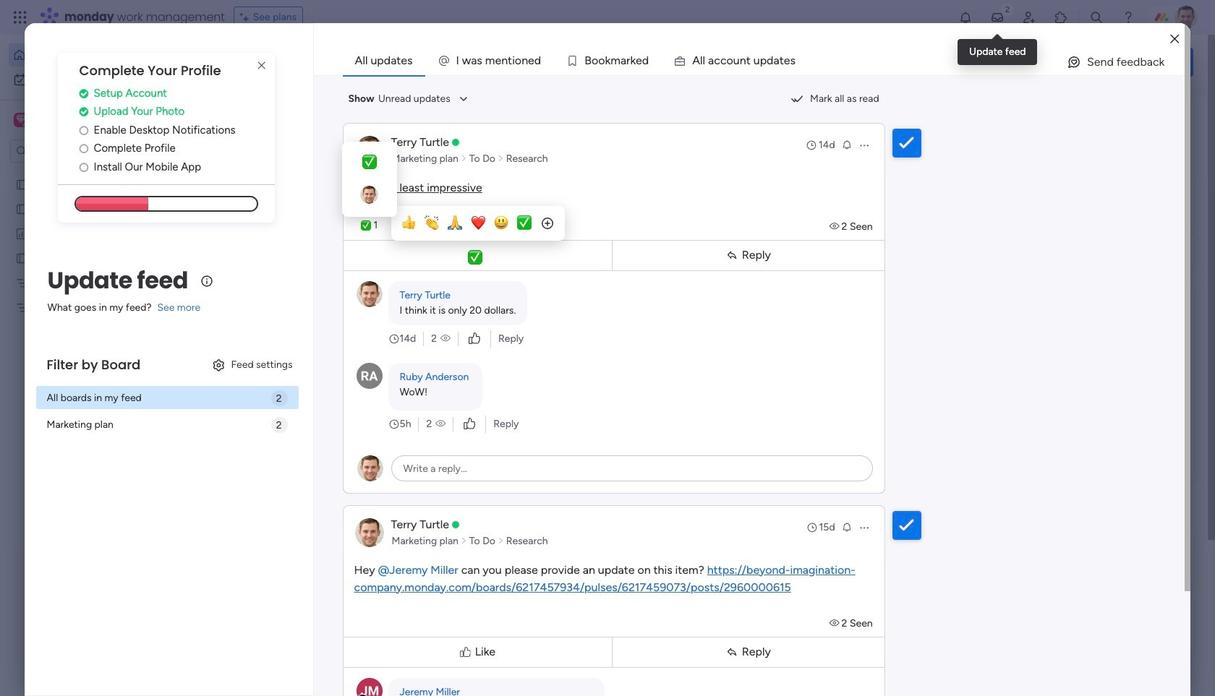 Task type: describe. For each thing, give the bounding box(es) containing it.
give feedback image
[[1067, 55, 1081, 69]]

Search in workspace field
[[30, 143, 121, 160]]

workspace selection element
[[14, 111, 121, 130]]

0 vertical spatial dapulse x slim image
[[253, 57, 270, 75]]

1 vertical spatial public dashboard image
[[715, 264, 731, 280]]

reminder image
[[841, 139, 853, 150]]

v2 bolt switch image
[[1101, 54, 1110, 70]]

1 circle o image from the top
[[79, 125, 89, 136]]

2 public board image from the top
[[15, 202, 29, 216]]

0 horizontal spatial public dashboard image
[[15, 226, 29, 240]]

1 vertical spatial add to favorites image
[[429, 442, 443, 456]]

invite members image
[[1022, 10, 1037, 25]]

select product image
[[13, 10, 27, 25]]

options image
[[858, 139, 870, 151]]

quick search results list box
[[224, 135, 942, 504]]

0 vertical spatial v2 like image
[[469, 331, 480, 347]]

monday marketplace image
[[1054, 10, 1069, 25]]

remove from favorites image
[[429, 264, 443, 279]]

slider arrow image
[[498, 534, 504, 549]]

v2 user feedback image
[[988, 54, 999, 70]]

3 circle o image from the top
[[79, 162, 89, 173]]

0 vertical spatial option
[[9, 43, 176, 67]]

0 vertical spatial v2 seen image
[[830, 220, 842, 233]]

v2 seen image
[[830, 617, 842, 630]]

1 vertical spatial option
[[9, 68, 176, 91]]



Task type: vqa. For each thing, say whether or not it's contained in the screenshot.
templates image
no



Task type: locate. For each thing, give the bounding box(es) containing it.
close recently visited image
[[224, 118, 241, 135]]

0 horizontal spatial public board image
[[15, 251, 29, 265]]

workspace image
[[14, 112, 28, 128], [16, 112, 26, 128]]

circle o image down search in workspace field
[[79, 162, 89, 173]]

v2 seen image for bottom v2 like icon
[[436, 417, 446, 432]]

1 public board image from the top
[[15, 177, 29, 191]]

0 vertical spatial public dashboard image
[[15, 226, 29, 240]]

help center element
[[977, 597, 1194, 655]]

2 circle o image from the top
[[79, 143, 89, 154]]

slider arrow image
[[461, 152, 467, 166], [498, 152, 504, 166], [461, 534, 467, 549]]

2 vertical spatial option
[[0, 171, 184, 174]]

0 vertical spatial public board image
[[15, 177, 29, 191]]

v2 seen image
[[830, 220, 842, 233], [441, 332, 451, 346], [436, 417, 446, 432]]

tab list
[[343, 46, 1185, 75]]

dapulse x slim image
[[253, 57, 270, 75], [1172, 105, 1189, 122]]

1 vertical spatial circle o image
[[79, 143, 89, 154]]

contact sales element
[[977, 666, 1194, 697]]

search everything image
[[1089, 10, 1104, 25]]

2 workspace image from the left
[[16, 112, 26, 128]]

0 vertical spatial add to favorites image
[[666, 264, 680, 279]]

option up check circle icon
[[9, 68, 176, 91]]

circle o image down 'workspace selection' element
[[79, 143, 89, 154]]

2 vertical spatial v2 seen image
[[436, 417, 446, 432]]

v2 like image
[[469, 331, 480, 347], [464, 416, 475, 432]]

getting started element
[[977, 527, 1194, 585]]

1 vertical spatial v2 like image
[[464, 416, 475, 432]]

public board image
[[15, 251, 29, 265], [478, 264, 494, 280]]

public board image inside quick search results list box
[[478, 264, 494, 280]]

option down search in workspace field
[[0, 171, 184, 174]]

option
[[9, 43, 176, 67], [9, 68, 176, 91], [0, 171, 184, 174]]

2 image
[[1001, 1, 1014, 17]]

terry turtle image
[[1175, 6, 1198, 29]]

tab
[[343, 46, 425, 75]]

circle o image
[[79, 125, 89, 136], [79, 143, 89, 154], [79, 162, 89, 173]]

v2 seen image for top v2 like icon
[[441, 332, 451, 346]]

see plans image
[[240, 9, 253, 25]]

component image
[[478, 287, 491, 300]]

1 horizontal spatial public dashboard image
[[715, 264, 731, 280]]

add to favorites image
[[666, 264, 680, 279], [429, 442, 443, 456]]

close image
[[1171, 34, 1179, 44]]

0 vertical spatial circle o image
[[79, 125, 89, 136]]

circle o image down check circle icon
[[79, 125, 89, 136]]

1 horizontal spatial public board image
[[478, 264, 494, 280]]

0 horizontal spatial add to favorites image
[[429, 442, 443, 456]]

1 vertical spatial dapulse x slim image
[[1172, 105, 1189, 122]]

0 horizontal spatial dapulse x slim image
[[253, 57, 270, 75]]

2 vertical spatial circle o image
[[79, 162, 89, 173]]

check circle image
[[79, 88, 89, 99]]

public board image
[[15, 177, 29, 191], [15, 202, 29, 216]]

update feed image
[[990, 10, 1005, 25]]

check circle image
[[79, 107, 89, 117]]

1 vertical spatial public board image
[[15, 202, 29, 216]]

public dashboard image
[[15, 226, 29, 240], [715, 264, 731, 280]]

1 workspace image from the left
[[14, 112, 28, 128]]

list box
[[0, 169, 184, 515]]

help image
[[1121, 10, 1136, 25]]

notifications image
[[959, 10, 973, 25]]

1 vertical spatial v2 seen image
[[441, 332, 451, 346]]

2 element
[[369, 545, 387, 562]]

1 horizontal spatial add to favorites image
[[666, 264, 680, 279]]

1 horizontal spatial dapulse x slim image
[[1172, 105, 1189, 122]]

option up check circle image
[[9, 43, 176, 67]]



